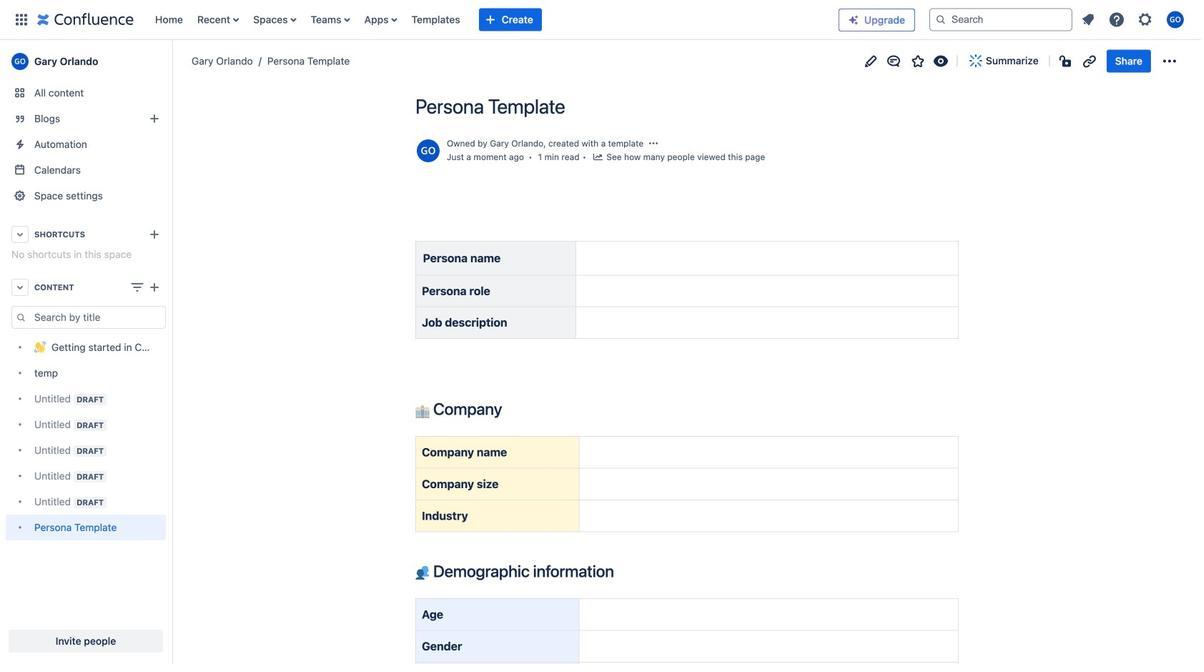 Task type: describe. For each thing, give the bounding box(es) containing it.
:busts_in_silhouette: image
[[416, 566, 430, 580]]

change view image
[[129, 279, 146, 296]]

tree inside space element
[[6, 335, 166, 541]]

space element
[[0, 40, 172, 664]]

show inline comments image
[[885, 53, 903, 70]]

0 vertical spatial copy link image
[[1081, 53, 1098, 70]]

collapse sidebar image
[[156, 36, 187, 87]]

list for appswitcher icon
[[148, 0, 827, 40]]

search image
[[935, 14, 947, 25]]

1 vertical spatial copy link image
[[571, 97, 588, 115]]

list for premium image
[[1076, 7, 1193, 33]]

manage page ownership image
[[648, 138, 660, 149]]

notification icon image
[[1080, 11, 1097, 28]]

no restrictions image
[[1058, 53, 1075, 70]]

settings icon image
[[1137, 11, 1154, 28]]

copy image
[[613, 563, 630, 580]]



Task type: locate. For each thing, give the bounding box(es) containing it.
0 horizontal spatial copy link image
[[571, 97, 588, 115]]

more actions image
[[1161, 53, 1179, 70]]

region inside space element
[[6, 306, 166, 541]]

your profile and preferences image
[[1167, 11, 1184, 28]]

help icon image
[[1109, 11, 1126, 28]]

global element
[[9, 0, 827, 40]]

banner
[[0, 0, 1201, 43]]

copy link image
[[1081, 53, 1098, 70], [571, 97, 588, 115]]

:office: image
[[416, 404, 430, 418]]

add shortcut image
[[146, 226, 163, 243]]

confluence image
[[37, 11, 134, 28], [37, 11, 134, 28]]

edit this page image
[[862, 53, 880, 70]]

Search by title field
[[30, 308, 165, 328]]

create a blog image
[[146, 110, 163, 127]]

premium image
[[848, 14, 860, 26]]

region
[[6, 306, 166, 541]]

stop watching image
[[933, 53, 950, 70]]

1 horizontal spatial copy link image
[[1081, 53, 1098, 70]]

star image
[[910, 53, 927, 70]]

list
[[148, 0, 827, 40], [1076, 7, 1193, 33]]

create image
[[146, 279, 163, 296]]

tree
[[6, 335, 166, 541]]

0 horizontal spatial list
[[148, 0, 827, 40]]

None search field
[[930, 8, 1073, 31]]

Search field
[[930, 8, 1073, 31]]

1 horizontal spatial list
[[1076, 7, 1193, 33]]

appswitcher icon image
[[13, 11, 30, 28]]



Task type: vqa. For each thing, say whether or not it's contained in the screenshot.
first heading from the top
no



